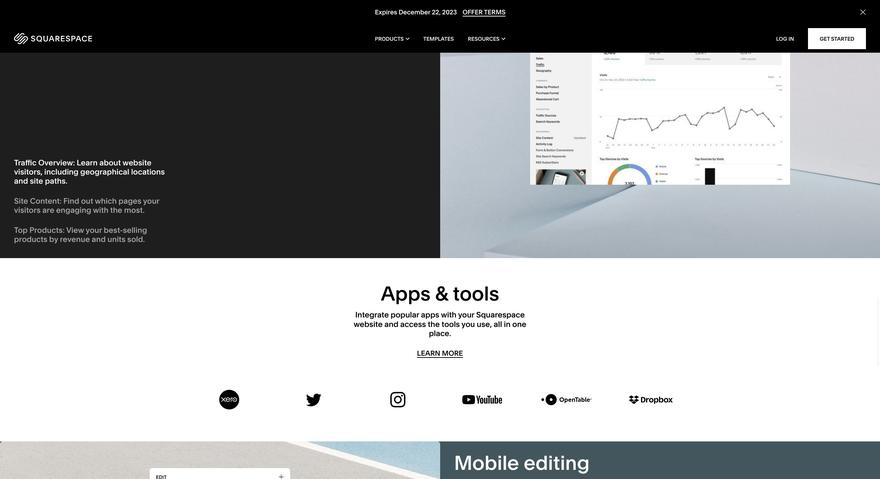Task type: describe. For each thing, give the bounding box(es) containing it.
0 horizontal spatial more
[[39, 34, 60, 42]]

apps & tools
[[381, 282, 500, 306]]

website inside traffic overview: learn about website visitors, including geographical locations and site paths.
[[123, 158, 152, 168]]

0 vertical spatial tools
[[453, 282, 500, 306]]

integrate
[[356, 311, 389, 320]]

view
[[66, 226, 84, 235]]

are
[[42, 206, 54, 215]]

access
[[401, 320, 426, 329]]

content:
[[30, 197, 62, 206]]

resources button
[[468, 25, 506, 53]]

dropbox image
[[629, 396, 673, 405]]

offer terms link
[[463, 8, 506, 17]]

products
[[375, 35, 404, 42]]

website inside "integrate popular apps with your squarespace website and access the tools you use, all in one place."
[[354, 320, 383, 329]]

visitors
[[14, 206, 41, 215]]

&
[[436, 282, 449, 306]]

which
[[95, 197, 117, 206]]

analytics traffic overview ui image
[[531, 22, 791, 185]]

site
[[30, 177, 43, 186]]

get started
[[820, 35, 855, 42]]

and for units
[[92, 235, 106, 244]]

learn more for learn more link to the bottom
[[417, 349, 463, 358]]

site content: find out which pages your visitors are engaging with the most.
[[14, 197, 159, 215]]

2023
[[442, 8, 457, 16]]

revenue
[[60, 235, 90, 244]]

learn for learn more link to the bottom
[[417, 349, 441, 358]]

offer terms
[[463, 8, 506, 16]]

templates
[[424, 35, 454, 42]]

log
[[777, 35, 788, 42]]

december
[[399, 8, 431, 16]]

place.
[[429, 329, 452, 339]]

you
[[462, 320, 475, 329]]

your inside "integrate popular apps with your squarespace website and access the tools you use, all in one place."
[[459, 311, 475, 320]]

and for site
[[14, 177, 28, 186]]

templates link
[[424, 25, 454, 53]]

get started link
[[809, 28, 867, 49]]

traffic overview: learn about website visitors, including geographical locations and site paths.
[[14, 158, 165, 186]]

learn inside traffic overview: learn about website visitors, including geographical locations and site paths.
[[77, 158, 98, 168]]

xero image
[[220, 390, 239, 410]]

top
[[14, 226, 28, 235]]

including
[[44, 167, 79, 177]]

integrate popular apps with your squarespace website and access the tools you use, all in one place.
[[354, 311, 527, 339]]

your inside the site content: find out which pages your visitors are engaging with the most.
[[143, 197, 159, 206]]

learn for the leftmost learn more link
[[14, 34, 37, 42]]

squarespace
[[477, 311, 525, 320]]

learn more for the leftmost learn more link
[[14, 34, 60, 42]]

best-
[[104, 226, 123, 235]]

with inside the site content: find out which pages your visitors are engaging with the most.
[[93, 206, 109, 215]]

started
[[832, 35, 855, 42]]

expires
[[375, 8, 397, 16]]

products button
[[375, 25, 410, 53]]

youtube image
[[463, 396, 502, 405]]

1 horizontal spatial more
[[442, 349, 463, 358]]

out
[[81, 197, 93, 206]]

geographical
[[80, 167, 129, 177]]

engaging
[[56, 206, 91, 215]]

mobile
[[455, 451, 520, 475]]

22,
[[432, 8, 441, 16]]



Task type: vqa. For each thing, say whether or not it's contained in the screenshot.
←
no



Task type: locate. For each thing, give the bounding box(es) containing it.
1 horizontal spatial the
[[428, 320, 440, 329]]

find
[[63, 197, 79, 206]]

1 vertical spatial with
[[441, 311, 457, 320]]

twitter image
[[306, 394, 322, 407]]

1 horizontal spatial learn more link
[[417, 349, 463, 358]]

1 vertical spatial learn
[[77, 158, 98, 168]]

instagram image
[[391, 393, 406, 408]]

your left use,
[[459, 311, 475, 320]]

0 vertical spatial and
[[14, 177, 28, 186]]

0 horizontal spatial your
[[86, 226, 102, 235]]

resources
[[468, 35, 500, 42]]

terms
[[484, 8, 506, 16]]

the inside the site content: find out which pages your visitors are engaging with the most.
[[110, 206, 122, 215]]

learn
[[14, 34, 37, 42], [77, 158, 98, 168], [417, 349, 441, 358]]

1 horizontal spatial learn more
[[417, 349, 463, 358]]

offer
[[463, 8, 483, 16]]

tools up you
[[453, 282, 500, 306]]

products:
[[29, 226, 65, 235]]

2 horizontal spatial learn
[[417, 349, 441, 358]]

get
[[820, 35, 831, 42]]

with inside "integrate popular apps with your squarespace website and access the tools you use, all in one place."
[[441, 311, 457, 320]]

2 vertical spatial and
[[385, 320, 399, 329]]

locations
[[131, 167, 165, 177]]

0 horizontal spatial with
[[93, 206, 109, 215]]

squarespace logo link
[[14, 33, 185, 44]]

expires december 22, 2023
[[375, 8, 457, 16]]

0 vertical spatial your
[[143, 197, 159, 206]]

learn more link
[[14, 34, 60, 43], [417, 349, 463, 358]]

your inside the top products: view your best-selling products by revenue and units sold.
[[86, 226, 102, 235]]

0 vertical spatial website
[[123, 158, 152, 168]]

log             in link
[[777, 35, 795, 42]]

1 vertical spatial and
[[92, 235, 106, 244]]

1 vertical spatial the
[[428, 320, 440, 329]]

1 horizontal spatial your
[[143, 197, 159, 206]]

sold.
[[127, 235, 145, 244]]

tools inside "integrate popular apps with your squarespace website and access the tools you use, all in one place."
[[442, 320, 460, 329]]

selling
[[123, 226, 147, 235]]

1 vertical spatial learn more link
[[417, 349, 463, 358]]

2 vertical spatial your
[[459, 311, 475, 320]]

website
[[123, 158, 152, 168], [354, 320, 383, 329]]

with right apps
[[441, 311, 457, 320]]

1 vertical spatial tools
[[442, 320, 460, 329]]

and left units
[[92, 235, 106, 244]]

2 vertical spatial learn
[[417, 349, 441, 358]]

mobile editing
[[455, 451, 590, 475]]

2 horizontal spatial your
[[459, 311, 475, 320]]

1 vertical spatial learn more
[[417, 349, 463, 358]]

and inside "integrate popular apps with your squarespace website and access the tools you use, all in one place."
[[385, 320, 399, 329]]

and
[[14, 177, 28, 186], [92, 235, 106, 244], [385, 320, 399, 329]]

apps
[[421, 311, 440, 320]]

by
[[49, 235, 58, 244]]

site
[[14, 197, 28, 206]]

0 vertical spatial more
[[39, 34, 60, 42]]

the
[[110, 206, 122, 215], [428, 320, 440, 329]]

and left access
[[385, 320, 399, 329]]

use,
[[477, 320, 492, 329]]

opentable image
[[542, 395, 592, 406]]

your right view
[[86, 226, 102, 235]]

most.
[[124, 206, 145, 215]]

units
[[108, 235, 126, 244]]

your right pages on the left of the page
[[143, 197, 159, 206]]

and inside traffic overview: learn about website visitors, including geographical locations and site paths.
[[14, 177, 28, 186]]

tools
[[453, 282, 500, 306], [442, 320, 460, 329]]

one
[[513, 320, 527, 329]]

pages
[[119, 197, 142, 206]]

with up best- on the left top of page
[[93, 206, 109, 215]]

products
[[14, 235, 47, 244]]

0 vertical spatial learn more link
[[14, 34, 60, 43]]

0 horizontal spatial learn more link
[[14, 34, 60, 43]]

in
[[789, 35, 795, 42]]

the right access
[[428, 320, 440, 329]]

editing
[[524, 451, 590, 475]]

1 vertical spatial more
[[442, 349, 463, 358]]

learn more
[[14, 34, 60, 42], [417, 349, 463, 358]]

2 horizontal spatial and
[[385, 320, 399, 329]]

and left site
[[14, 177, 28, 186]]

more
[[39, 34, 60, 42], [442, 349, 463, 358]]

1 vertical spatial website
[[354, 320, 383, 329]]

log             in
[[777, 35, 795, 42]]

in
[[504, 320, 511, 329]]

overview:
[[38, 158, 75, 168]]

1 horizontal spatial with
[[441, 311, 457, 320]]

0 horizontal spatial learn
[[14, 34, 37, 42]]

1 horizontal spatial and
[[92, 235, 106, 244]]

0 vertical spatial with
[[93, 206, 109, 215]]

visitors,
[[14, 167, 43, 177]]

0 horizontal spatial and
[[14, 177, 28, 186]]

0 vertical spatial the
[[110, 206, 122, 215]]

about
[[99, 158, 121, 168]]

squarespace logo image
[[14, 33, 92, 44]]

0 horizontal spatial learn more
[[14, 34, 60, 42]]

top products: view your best-selling products by revenue and units sold.
[[14, 226, 147, 244]]

all
[[494, 320, 503, 329]]

and inside the top products: view your best-selling products by revenue and units sold.
[[92, 235, 106, 244]]

0 horizontal spatial the
[[110, 206, 122, 215]]

0 vertical spatial learn more
[[14, 34, 60, 42]]

0 vertical spatial learn
[[14, 34, 37, 42]]

with
[[93, 206, 109, 215], [441, 311, 457, 320]]

1 horizontal spatial learn
[[77, 158, 98, 168]]

popular
[[391, 311, 420, 320]]

paths.
[[45, 177, 68, 186]]

0 horizontal spatial website
[[123, 158, 152, 168]]

tools left you
[[442, 320, 460, 329]]

your
[[143, 197, 159, 206], [86, 226, 102, 235], [459, 311, 475, 320]]

1 vertical spatial your
[[86, 226, 102, 235]]

the inside "integrate popular apps with your squarespace website and access the tools you use, all in one place."
[[428, 320, 440, 329]]

traffic
[[14, 158, 36, 168]]

apps
[[381, 282, 431, 306]]

1 horizontal spatial website
[[354, 320, 383, 329]]

the left most.
[[110, 206, 122, 215]]



